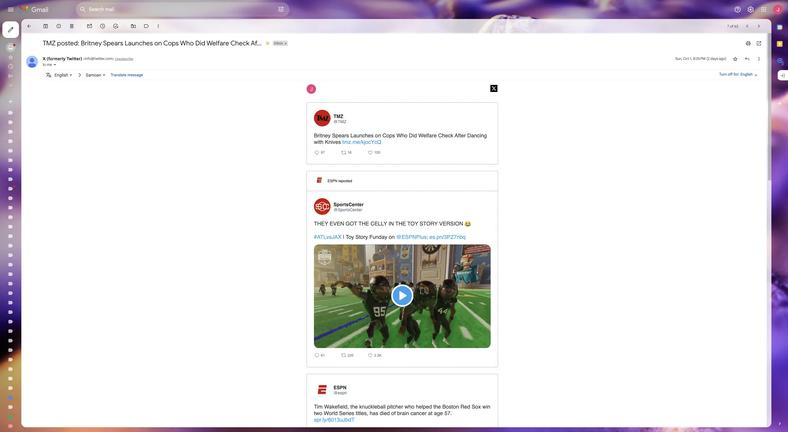 Task type: locate. For each thing, give the bounding box(es) containing it.
1 vertical spatial launches
[[351, 132, 374, 138]]

0 horizontal spatial of
[[392, 410, 396, 416]]

welfare
[[207, 39, 229, 47], [419, 132, 437, 138]]

check left af...
[[231, 39, 250, 47]]

2 like image from the top
[[368, 352, 374, 358]]

on
[[155, 39, 162, 47], [376, 132, 381, 138], [389, 234, 395, 240]]

1 horizontal spatial of
[[731, 24, 734, 28]]

Not starred checkbox
[[733, 56, 739, 62]]

1 vertical spatial britney
[[314, 132, 331, 138]]

like image
[[368, 149, 374, 155], [368, 352, 374, 358]]

tab list
[[772, 19, 789, 411]]

archive image
[[43, 23, 49, 29]]

pitcher
[[388, 404, 404, 410]]

welfare inside britney spears launches on cops who did welfare check after dancing with knives
[[419, 132, 437, 138]]

not starred image
[[733, 56, 739, 62]]

0 vertical spatial launches
[[125, 39, 153, 47]]

0 horizontal spatial tmz
[[43, 39, 56, 47]]

the right got
[[359, 221, 370, 227]]

samoan
[[86, 72, 101, 78]]

add to tasks image
[[113, 23, 119, 29]]

0 vertical spatial on
[[155, 39, 162, 47]]

espn's avatar image
[[315, 175, 324, 185], [314, 381, 331, 398]]

after
[[455, 132, 466, 138]]

0 horizontal spatial welfare
[[207, 39, 229, 47]]

0 vertical spatial of
[[731, 24, 734, 28]]

1 vertical spatial of
[[392, 410, 396, 416]]

2 horizontal spatial on
[[389, 234, 395, 240]]

1 horizontal spatial check
[[439, 132, 454, 138]]

story
[[420, 221, 438, 227]]

older image
[[757, 23, 763, 29]]

0 vertical spatial check
[[231, 39, 250, 47]]

8:35 pm
[[694, 56, 706, 61]]

launches up tmz.me/kjocycq link
[[351, 132, 374, 138]]

1 the from the left
[[351, 404, 358, 410]]

days
[[711, 56, 719, 61]]

None search field
[[76, 2, 290, 17]]

sportscenter
[[334, 202, 364, 208]]

did inside britney spears launches on cops who did welfare check after dancing with knives
[[409, 132, 417, 138]]

1 horizontal spatial english
[[741, 72, 754, 77]]

1 vertical spatial like image
[[368, 352, 374, 358]]

spr.ly/6013ujbdt
[[314, 417, 355, 423]]

1 vertical spatial espn
[[334, 385, 347, 391]]

7
[[728, 24, 730, 28]]

1 like image from the top
[[368, 149, 374, 155]]

sportscenter @sportscenter
[[334, 202, 364, 212]]

0 horizontal spatial the
[[359, 221, 370, 227]]

the right in
[[396, 221, 406, 227]]

0 vertical spatial like image
[[368, 149, 374, 155]]

(2
[[707, 56, 710, 61]]

es.pn/3pz7nbq link
[[430, 234, 466, 240]]

settings image
[[748, 6, 755, 13]]

newer image
[[745, 23, 751, 29]]

has
[[370, 410, 379, 416]]

tmz for tmz posted: britney spears launches on cops who did welfare check af...
[[43, 39, 56, 47]]

1 horizontal spatial launches
[[351, 132, 374, 138]]

16 link
[[347, 151, 352, 156]]

tmz's avatar image
[[314, 110, 331, 126]]

of right 7
[[731, 24, 734, 28]]

100 link
[[374, 151, 381, 156]]

spears
[[103, 39, 123, 47], [332, 132, 349, 138]]

translate message
[[111, 73, 143, 77]]

reply image
[[314, 352, 320, 358]]

0 vertical spatial who
[[180, 39, 194, 47]]

the up series at bottom left
[[351, 404, 358, 410]]

|
[[343, 234, 345, 240]]

tmz right "tmz's avatar" at left
[[334, 114, 344, 119]]

Search mail text field
[[89, 7, 261, 12]]

red
[[461, 404, 471, 410]]

english down show details image
[[55, 72, 68, 78]]

espn left the reposted
[[328, 179, 338, 183]]

>
[[112, 56, 114, 61]]

1 horizontal spatial on
[[376, 132, 381, 138]]

1 vertical spatial who
[[397, 132, 408, 138]]

1 vertical spatial tmz
[[334, 114, 344, 119]]

1 horizontal spatial who
[[397, 132, 408, 138]]

0 vertical spatial welfare
[[207, 39, 229, 47]]

britney spears launches on cops who did welfare check after dancing with knives
[[314, 132, 487, 145]]

of
[[731, 24, 734, 28], [392, 410, 396, 416]]

reply image
[[314, 149, 320, 155]]

like image right 220
[[368, 352, 374, 358]]

of down pitcher
[[392, 410, 396, 416]]

1 vertical spatial welfare
[[419, 132, 437, 138]]

cops
[[163, 39, 179, 47], [383, 132, 395, 138]]

english list box
[[55, 71, 74, 79]]

who
[[405, 404, 415, 410]]

cancer
[[411, 410, 427, 416]]

1 horizontal spatial tmz
[[334, 114, 344, 119]]

1 vertical spatial on
[[376, 132, 381, 138]]

0 vertical spatial espn's avatar image
[[315, 175, 324, 185]]

advanced search options image
[[275, 3, 287, 15]]

info@twitter.com
[[85, 56, 112, 61]]

1 vertical spatial did
[[409, 132, 417, 138]]

check left after
[[439, 132, 454, 138]]

1 horizontal spatial did
[[409, 132, 417, 138]]

espn inside the espn @espn
[[334, 385, 347, 391]]

on for launches
[[155, 39, 162, 47]]

spears up knives
[[332, 132, 349, 138]]

0 horizontal spatial the
[[351, 404, 358, 410]]

to me
[[43, 62, 52, 67]]

died
[[380, 410, 390, 416]]

espn
[[328, 179, 338, 183], [334, 385, 347, 391]]

report spam image
[[56, 23, 62, 29]]

the up the age at the right of page
[[434, 404, 441, 410]]

launches
[[125, 39, 153, 47], [351, 132, 374, 138]]

with
[[314, 139, 324, 145]]

like image down tmz.me/kjocycq link
[[368, 149, 374, 155]]

launches down move to image
[[125, 39, 153, 47]]

the
[[351, 404, 358, 410], [434, 404, 441, 410]]

7 of 63
[[728, 24, 739, 28]]

oct
[[684, 56, 690, 61]]

0 horizontal spatial english
[[55, 72, 68, 78]]

retweet image
[[341, 352, 347, 358]]

navigation
[[0, 19, 71, 432]]

english option
[[55, 71, 68, 79]]

samoan list box
[[86, 71, 107, 79]]

0 vertical spatial tmz
[[43, 39, 56, 47]]

0 horizontal spatial on
[[155, 39, 162, 47]]

😂 image
[[465, 221, 472, 227]]

1 horizontal spatial cops
[[383, 132, 395, 138]]

sox
[[472, 404, 481, 410]]

move to image
[[131, 23, 137, 29]]

did
[[196, 39, 205, 47], [409, 132, 417, 138]]

snooze image
[[100, 23, 106, 29]]

espn reposted
[[328, 179, 353, 183]]

1 horizontal spatial the
[[434, 404, 441, 410]]

inbox
[[274, 41, 283, 45]]

version
[[440, 221, 464, 227]]

english
[[741, 72, 754, 77], [55, 72, 68, 78]]

1 vertical spatial spears
[[332, 132, 349, 138]]

unsubscribe link
[[115, 57, 133, 61]]

espn up wakefield, on the left of page
[[334, 385, 347, 391]]

0 horizontal spatial britney
[[81, 39, 102, 47]]

1 vertical spatial check
[[439, 132, 454, 138]]

the
[[359, 221, 370, 227], [396, 221, 406, 227]]

espn's avatar image up tim
[[314, 381, 331, 398]]

1 horizontal spatial welfare
[[419, 132, 437, 138]]

boston
[[443, 404, 459, 410]]

like image for tmz
[[368, 149, 374, 155]]

on right 'funday'
[[389, 234, 395, 240]]

0 vertical spatial cops
[[163, 39, 179, 47]]

spr.ly/6013ujbdt link
[[314, 417, 355, 423]]

1 horizontal spatial the
[[396, 221, 406, 227]]

espn for espn @espn
[[334, 385, 347, 391]]

english right for:
[[741, 72, 754, 77]]

97 link
[[320, 151, 325, 156]]

#atlvsjax link
[[314, 234, 342, 240]]

funday
[[370, 234, 388, 240]]

who inside britney spears launches on cops who did welfare check after dancing with knives
[[397, 132, 408, 138]]

2 the from the left
[[434, 404, 441, 410]]

0 horizontal spatial did
[[196, 39, 205, 47]]

1 vertical spatial cops
[[383, 132, 395, 138]]

support image
[[735, 6, 742, 13]]

2 vertical spatial on
[[389, 234, 395, 240]]

1 horizontal spatial spears
[[332, 132, 349, 138]]

on down more icon
[[155, 39, 162, 47]]

220 link
[[347, 353, 354, 358]]

britney up x (formerly twitter) < info@twitter.com > unsubscribe
[[81, 39, 102, 47]]

0 vertical spatial spears
[[103, 39, 123, 47]]

britney up with
[[314, 132, 331, 138]]

ago)
[[720, 56, 727, 61]]

check
[[231, 39, 250, 47], [439, 132, 454, 138]]

0 vertical spatial espn
[[328, 179, 338, 183]]

spears up >
[[103, 39, 123, 47]]

0 horizontal spatial launches
[[125, 39, 153, 47]]

tmz up the x on the top of page
[[43, 39, 56, 47]]

tmz inside "tmz @tmz"
[[334, 114, 344, 119]]

britney inside britney spears launches on cops who did welfare check after dancing with knives
[[314, 132, 331, 138]]

on up 100
[[376, 132, 381, 138]]

0 vertical spatial did
[[196, 39, 205, 47]]

espn's avatar image left espn reposted
[[315, 175, 324, 185]]

0 horizontal spatial spears
[[103, 39, 123, 47]]

1 horizontal spatial britney
[[314, 132, 331, 138]]

got
[[346, 221, 358, 227]]

like image for sportscenter
[[368, 352, 374, 358]]

1,
[[691, 56, 693, 61]]



Task type: describe. For each thing, give the bounding box(es) containing it.
turn off for: english
[[720, 72, 754, 77]]

#atlvsjax
[[314, 234, 342, 240]]

97
[[320, 151, 325, 155]]

they even got the celly in the toy story version
[[314, 221, 465, 227]]

translate
[[111, 73, 127, 77]]

main menu image
[[7, 6, 14, 13]]

0 horizontal spatial cops
[[163, 39, 179, 47]]

tim
[[314, 404, 323, 410]]

labels image
[[144, 23, 150, 29]]

espn @espn
[[334, 385, 347, 395]]

16
[[347, 151, 352, 155]]

@espnplus
[[397, 234, 427, 240]]

inbox button
[[273, 41, 284, 46]]

tmz.me/kjocycq
[[343, 139, 382, 145]]

on inside britney spears launches on cops who did welfare check after dancing with knives
[[376, 132, 381, 138]]

search mail image
[[78, 4, 88, 15]]

@espn
[[334, 391, 347, 395]]

@tmz
[[334, 119, 347, 124]]

at
[[429, 410, 433, 416]]

2 the from the left
[[396, 221, 406, 227]]

turn
[[720, 72, 728, 77]]

57.
[[445, 410, 452, 416]]

cops inside britney spears launches on cops who did welfare check after dancing with knives
[[383, 132, 395, 138]]

delete image
[[69, 23, 75, 29]]

@sportscenter
[[334, 208, 363, 212]]

sun,
[[676, 56, 683, 61]]

wakefield,
[[325, 404, 349, 410]]

reposted
[[339, 179, 353, 183]]

sun, oct 1, 8:35 pm (2 days ago) cell
[[676, 56, 727, 62]]

espn's avatar image inside espn reposted link
[[315, 175, 324, 185]]

show details image
[[53, 63, 57, 66]]

age
[[435, 410, 443, 416]]

0 vertical spatial britney
[[81, 39, 102, 47]]

#atlvsjax | toy story funday on @espnplus : es.pn/3pz7nbq
[[314, 234, 466, 240]]

unsubscribe
[[115, 57, 133, 61]]

spears inside britney spears launches on cops who did welfare check after dancing with knives
[[332, 132, 349, 138]]

sportscenter's avatar image
[[314, 198, 331, 215]]

posted:
[[57, 39, 79, 47]]

<
[[83, 56, 85, 61]]

celly
[[371, 221, 388, 227]]

af...
[[251, 39, 262, 47]]

2.3k
[[374, 353, 382, 358]]

brain
[[398, 410, 410, 416]]

two
[[314, 410, 323, 416]]

@espnplus link
[[397, 234, 427, 240]]

sun, oct 1, 8:35 pm (2 days ago)
[[676, 56, 727, 61]]

63
[[735, 24, 739, 28]]

for:
[[734, 72, 740, 77]]

more image
[[156, 23, 161, 29]]

:
[[427, 234, 428, 240]]

world
[[324, 410, 338, 416]]

x
[[43, 56, 46, 61]]

win
[[483, 404, 491, 410]]

english inside english list box
[[55, 72, 68, 78]]

x (formerly twitter) cell
[[43, 56, 115, 61]]

1 the from the left
[[359, 221, 370, 227]]

61 link
[[320, 353, 325, 358]]

tmz for tmz @tmz
[[334, 114, 344, 119]]

(formerly
[[47, 56, 66, 61]]

espn reposted link
[[307, 171, 498, 191]]

toy
[[346, 234, 354, 240]]

in
[[389, 221, 394, 227]]

series
[[339, 410, 355, 416]]

message
[[128, 73, 143, 77]]

100
[[374, 151, 381, 155]]

back to inbox image
[[26, 23, 32, 29]]

tmz.me/kjocycq link
[[343, 139, 382, 145]]

es.pn/3pz7nbq
[[430, 234, 466, 240]]

220
[[347, 353, 354, 358]]

espn for espn reposted
[[328, 179, 338, 183]]

2.3k link
[[374, 353, 382, 358]]

0 horizontal spatial check
[[231, 39, 250, 47]]

they
[[314, 221, 329, 227]]

off
[[729, 72, 734, 77]]

knuckleball
[[360, 404, 386, 410]]

gmail image
[[19, 4, 51, 15]]

knives
[[325, 139, 341, 145]]

to
[[43, 62, 46, 67]]

retweet image
[[341, 149, 347, 155]]

0 horizontal spatial who
[[180, 39, 194, 47]]

on for funday
[[389, 234, 395, 240]]

of inside tim wakefield, the knuckleball pitcher who helped the boston red sox win two world series titles, has died of brain cancer at age 57. spr.ly/6013ujbdt
[[392, 410, 396, 416]]

samoan option
[[86, 71, 101, 79]]

even
[[330, 221, 345, 227]]

tim wakefield, the knuckleball pitcher who helped the boston red sox win two world series titles, has died of brain cancer at age 57. spr.ly/6013ujbdt
[[314, 404, 491, 423]]

titles,
[[356, 410, 369, 416]]

twitter)
[[67, 56, 82, 61]]

launches inside britney spears launches on cops who did welfare check after dancing with knives
[[351, 132, 374, 138]]

toy
[[408, 221, 419, 227]]

tmz posted: britney spears launches on cops who did welfare check af...
[[43, 39, 262, 47]]

x (formerly twitter) < info@twitter.com > unsubscribe
[[43, 56, 133, 61]]

me
[[47, 62, 52, 67]]

dancing
[[468, 132, 487, 138]]

story
[[356, 234, 368, 240]]

sportscenter's video image
[[314, 245, 491, 347]]

1 vertical spatial espn's avatar image
[[314, 381, 331, 398]]

61
[[320, 353, 325, 358]]

check inside britney spears launches on cops who did welfare check after dancing with knives
[[439, 132, 454, 138]]



Task type: vqa. For each thing, say whether or not it's contained in the screenshot.
tmz.me/kjocYcQ LINK
yes



